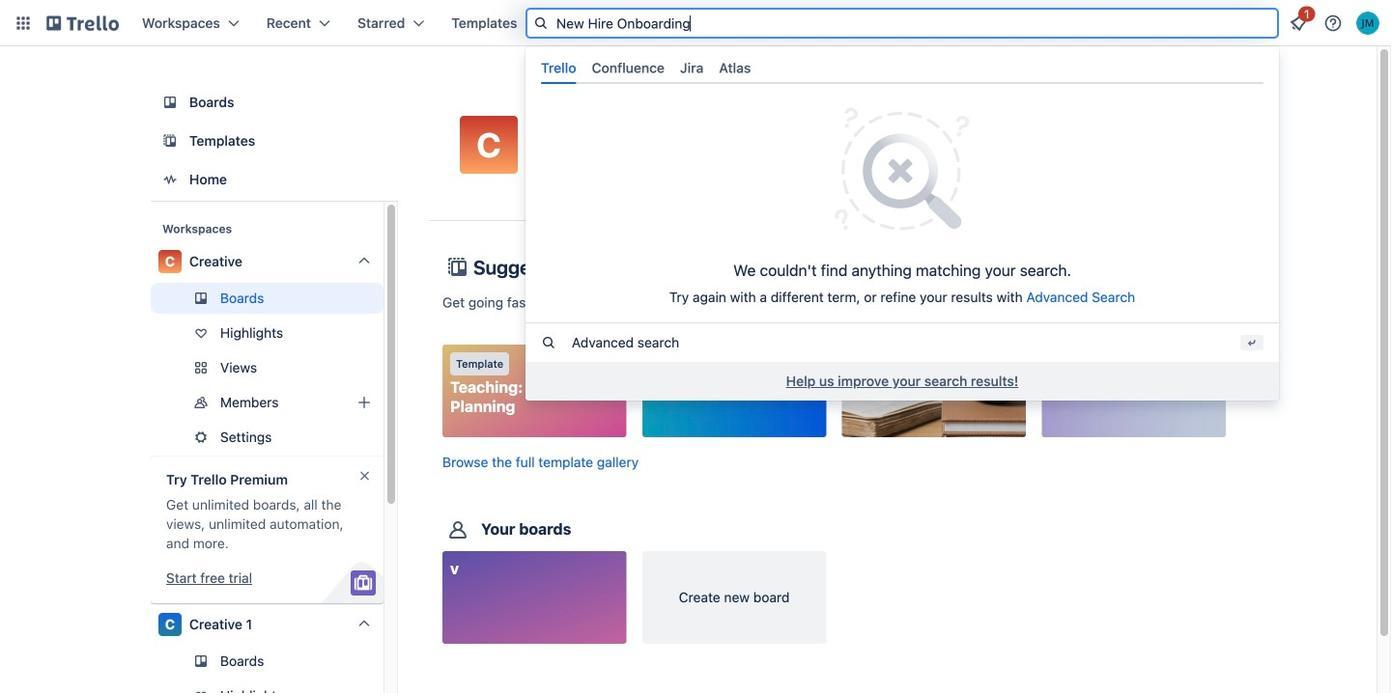 Task type: describe. For each thing, give the bounding box(es) containing it.
back to home image
[[46, 8, 119, 39]]

forward image
[[380, 391, 403, 414]]

home image
[[158, 168, 182, 191]]

jeremy miller (jeremymiller198) image
[[1356, 12, 1380, 35]]

2 forward image from the top
[[380, 426, 403, 449]]

4 tab from the left
[[711, 52, 759, 84]]

search no results image
[[835, 105, 970, 233]]

primary element
[[0, 0, 1391, 46]]

open information menu image
[[1324, 14, 1343, 33]]

1 notification image
[[1287, 12, 1310, 35]]

board image
[[158, 91, 182, 114]]

1 tab from the left
[[533, 52, 584, 84]]



Task type: locate. For each thing, give the bounding box(es) containing it.
template board image
[[158, 129, 182, 153]]

forward image up forward icon at the left bottom
[[380, 356, 403, 380]]

forward image down forward icon at the left bottom
[[380, 426, 403, 449]]

2 tab from the left
[[584, 52, 672, 84]]

0 vertical spatial forward image
[[380, 356, 403, 380]]

add image
[[353, 391, 376, 414]]

Search Trello field
[[526, 8, 1279, 39]]

1 vertical spatial forward image
[[380, 426, 403, 449]]

forward image
[[380, 356, 403, 380], [380, 426, 403, 449]]

3 tab from the left
[[672, 52, 711, 84]]

1 forward image from the top
[[380, 356, 403, 380]]

tab
[[533, 52, 584, 84], [584, 52, 672, 84], [672, 52, 711, 84], [711, 52, 759, 84]]

tab list
[[533, 52, 1271, 84]]

search image
[[533, 15, 549, 31]]

advanced search image
[[541, 335, 556, 351]]



Task type: vqa. For each thing, say whether or not it's contained in the screenshot.
open information menu image
yes



